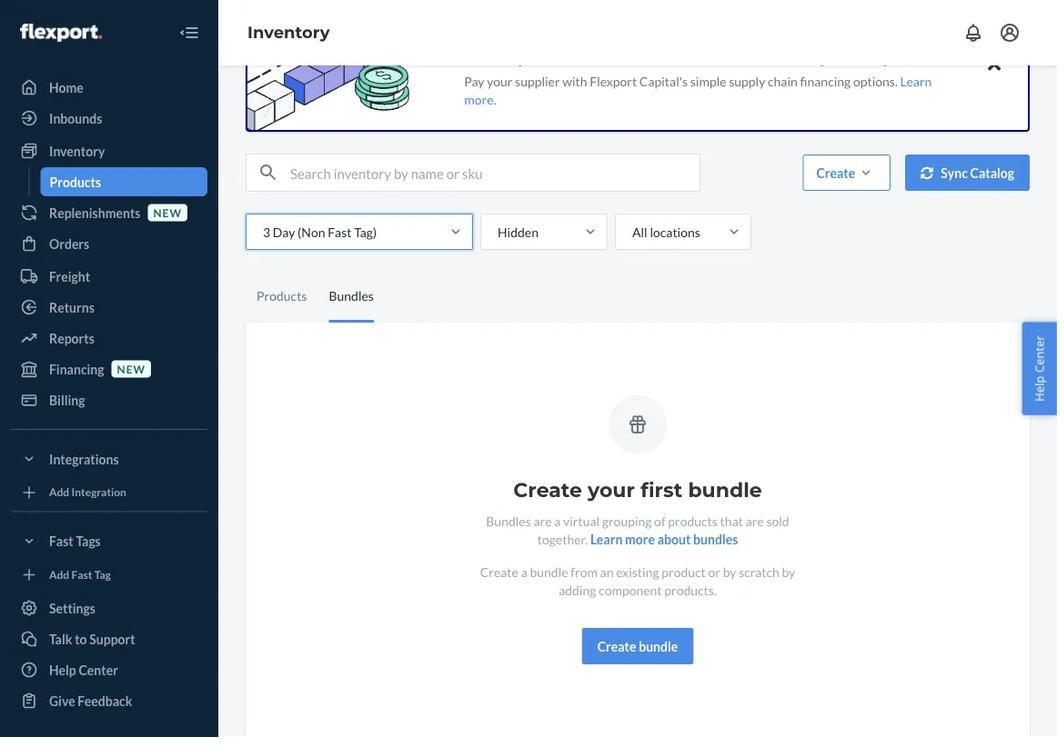Task type: vqa. For each thing, say whether or not it's contained in the screenshot.
AND on the right
yes



Task type: locate. For each thing, give the bounding box(es) containing it.
1 horizontal spatial your
[[588, 478, 635, 503]]

more
[[691, 46, 737, 66], [464, 91, 494, 107], [625, 532, 655, 547]]

1 vertical spatial more
[[464, 91, 494, 107]]

more up simple
[[691, 46, 737, 66]]

your up "grouping"
[[588, 478, 635, 503]]

fast tags button
[[11, 527, 207, 556]]

0 vertical spatial fast
[[328, 224, 352, 240]]

1 horizontal spatial more
[[625, 532, 655, 547]]

orders
[[49, 236, 89, 252]]

0 horizontal spatial more
[[464, 91, 494, 107]]

sync catalog button
[[906, 155, 1030, 191]]

0 vertical spatial more
[[691, 46, 737, 66]]

more inside button
[[625, 532, 655, 547]]

fast left tag
[[71, 568, 92, 582]]

are left sold
[[746, 514, 764, 529]]

by right scratch
[[782, 565, 796, 580]]

2 vertical spatial more
[[625, 532, 655, 547]]

grouping
[[602, 514, 652, 529]]

more down pay
[[464, 91, 494, 107]]

with down cash
[[563, 73, 587, 89]]

0 horizontal spatial by
[[723, 565, 737, 580]]

sold
[[767, 514, 790, 529]]

(non
[[298, 224, 325, 240]]

1 are from the left
[[534, 514, 552, 529]]

hidden
[[498, 224, 539, 240]]

learn down capital
[[900, 73, 932, 89]]

1 vertical spatial bundles
[[486, 514, 531, 529]]

fast left tags on the bottom of the page
[[49, 534, 73, 550]]

3 day (non fast tag)
[[263, 224, 377, 240]]

by right or
[[723, 565, 737, 580]]

0 horizontal spatial bundle
[[530, 565, 568, 580]]

1 horizontal spatial products
[[257, 288, 307, 304]]

1 horizontal spatial bundles
[[486, 514, 531, 529]]

0 horizontal spatial help
[[49, 663, 76, 678]]

reports
[[49, 331, 94, 346]]

bundles inside the bundles are a virtual grouping of products that are sold together.
[[486, 514, 531, 529]]

bundle inside create a bundle from an existing product or by scratch by adding component products.
[[530, 565, 568, 580]]

bundles left the virtual in the bottom right of the page
[[486, 514, 531, 529]]

free up cash flow and sell more with flexport capital
[[464, 46, 921, 66]]

1 vertical spatial new
[[117, 363, 146, 376]]

from
[[571, 565, 598, 580]]

free
[[464, 46, 502, 66]]

more for learn more about bundles
[[625, 532, 655, 547]]

0 horizontal spatial your
[[487, 73, 513, 89]]

learn more link
[[464, 73, 932, 107]]

new for replenishments
[[153, 206, 182, 219]]

fast
[[328, 224, 352, 240], [49, 534, 73, 550], [71, 568, 92, 582]]

new
[[153, 206, 182, 219], [117, 363, 146, 376]]

more down "grouping"
[[625, 532, 655, 547]]

talk to support
[[49, 632, 135, 647]]

0 vertical spatial products
[[50, 174, 101, 190]]

a
[[554, 514, 561, 529], [521, 565, 528, 580]]

1 vertical spatial with
[[563, 73, 587, 89]]

integration
[[71, 486, 126, 499]]

0 vertical spatial new
[[153, 206, 182, 219]]

1 vertical spatial bundle
[[530, 565, 568, 580]]

0 horizontal spatial with
[[563, 73, 587, 89]]

2 horizontal spatial bundle
[[688, 478, 762, 503]]

bundle down component
[[639, 639, 678, 655]]

feedback
[[78, 694, 132, 709]]

0 vertical spatial flexport
[[785, 46, 856, 66]]

add left integration at the left bottom of page
[[49, 486, 69, 499]]

bundles
[[693, 532, 738, 547]]

1 add from the top
[[49, 486, 69, 499]]

0 vertical spatial your
[[487, 73, 513, 89]]

1 vertical spatial help
[[49, 663, 76, 678]]

bundles down tag)
[[329, 288, 374, 304]]

your up .
[[487, 73, 513, 89]]

1 vertical spatial learn
[[590, 532, 623, 547]]

1 horizontal spatial help center
[[1031, 336, 1048, 402]]

0 horizontal spatial new
[[117, 363, 146, 376]]

fast inside dropdown button
[[49, 534, 73, 550]]

replenishments
[[49, 205, 141, 221]]

flexport up financing
[[785, 46, 856, 66]]

create button
[[803, 155, 891, 191]]

create for create
[[817, 165, 856, 181]]

your for supplier
[[487, 73, 513, 89]]

bundle up that
[[688, 478, 762, 503]]

together.
[[537, 532, 588, 547]]

1 vertical spatial center
[[79, 663, 118, 678]]

with up supply
[[741, 46, 780, 66]]

new for financing
[[117, 363, 146, 376]]

add
[[49, 486, 69, 499], [49, 568, 69, 582]]

chain
[[768, 73, 798, 89]]

1 horizontal spatial inventory
[[248, 22, 330, 42]]

1 horizontal spatial help
[[1031, 376, 1048, 402]]

learn for learn more about bundles
[[590, 532, 623, 547]]

inbounds link
[[11, 104, 207, 133]]

open notifications image
[[963, 22, 985, 44]]

flexport logo image
[[20, 24, 102, 42]]

0 vertical spatial help center
[[1031, 336, 1048, 402]]

are up together.
[[534, 514, 552, 529]]

0 vertical spatial a
[[554, 514, 561, 529]]

0 horizontal spatial learn
[[590, 532, 623, 547]]

a inside create a bundle from an existing product or by scratch by adding component products.
[[521, 565, 528, 580]]

products up replenishments
[[50, 174, 101, 190]]

day
[[273, 224, 295, 240]]

learn inside learn more
[[900, 73, 932, 89]]

add up "settings"
[[49, 568, 69, 582]]

flexport down flow
[[590, 73, 637, 89]]

Search inventory by name or sku text field
[[290, 155, 700, 191]]

create bundle link
[[582, 629, 694, 665]]

2 add from the top
[[49, 568, 69, 582]]

bundles
[[329, 288, 374, 304], [486, 514, 531, 529]]

1 horizontal spatial by
[[782, 565, 796, 580]]

returns link
[[11, 293, 207, 322]]

1 horizontal spatial new
[[153, 206, 182, 219]]

1 vertical spatial help center
[[49, 663, 118, 678]]

1 horizontal spatial learn
[[900, 73, 932, 89]]

help center
[[1031, 336, 1048, 402], [49, 663, 118, 678]]

0 horizontal spatial bundles
[[329, 288, 374, 304]]

products link
[[40, 167, 207, 197]]

create
[[817, 165, 856, 181], [513, 478, 582, 503], [480, 565, 519, 580], [598, 639, 637, 655]]

1 horizontal spatial are
[[746, 514, 764, 529]]

orders link
[[11, 229, 207, 258]]

flexport
[[785, 46, 856, 66], [590, 73, 637, 89]]

1 horizontal spatial flexport
[[785, 46, 856, 66]]

a inside the bundles are a virtual grouping of products that are sold together.
[[554, 514, 561, 529]]

0 horizontal spatial center
[[79, 663, 118, 678]]

0 horizontal spatial products
[[50, 174, 101, 190]]

inventory
[[248, 22, 330, 42], [49, 143, 105, 159]]

0 horizontal spatial help center
[[49, 663, 118, 678]]

new down the products link
[[153, 206, 182, 219]]

0 vertical spatial center
[[1031, 336, 1048, 373]]

home
[[49, 80, 84, 95]]

center
[[1031, 336, 1048, 373], [79, 663, 118, 678]]

a left from
[[521, 565, 528, 580]]

1 horizontal spatial bundle
[[639, 639, 678, 655]]

by
[[723, 565, 737, 580], [782, 565, 796, 580]]

integrations button
[[11, 445, 207, 474]]

2 are from the left
[[746, 514, 764, 529]]

learn inside button
[[590, 532, 623, 547]]

bundle
[[688, 478, 762, 503], [530, 565, 568, 580], [639, 639, 678, 655]]

1 vertical spatial flexport
[[590, 73, 637, 89]]

1 horizontal spatial center
[[1031, 336, 1048, 373]]

0 vertical spatial inventory link
[[248, 22, 330, 42]]

0 horizontal spatial are
[[534, 514, 552, 529]]

0 vertical spatial help
[[1031, 376, 1048, 402]]

tag
[[94, 568, 111, 582]]

0 vertical spatial add
[[49, 486, 69, 499]]

bundle up adding
[[530, 565, 568, 580]]

billing link
[[11, 386, 207, 415]]

help
[[1031, 376, 1048, 402], [49, 663, 76, 678]]

create inside create a bundle from an existing product or by scratch by adding component products.
[[480, 565, 519, 580]]

learn
[[900, 73, 932, 89], [590, 532, 623, 547]]

products down day
[[257, 288, 307, 304]]

1 by from the left
[[723, 565, 737, 580]]

or
[[708, 565, 721, 580]]

1 vertical spatial a
[[521, 565, 528, 580]]

1 horizontal spatial with
[[741, 46, 780, 66]]

a up together.
[[554, 514, 561, 529]]

reports link
[[11, 324, 207, 353]]

supplier
[[515, 73, 560, 89]]

talk
[[49, 632, 72, 647]]

1 vertical spatial your
[[588, 478, 635, 503]]

add fast tag link
[[11, 564, 207, 587]]

are
[[534, 514, 552, 529], [746, 514, 764, 529]]

of
[[654, 514, 666, 529]]

learn down "grouping"
[[590, 532, 623, 547]]

more inside learn more
[[464, 91, 494, 107]]

1 vertical spatial inventory
[[49, 143, 105, 159]]

all locations
[[632, 224, 701, 240]]

sync alt image
[[921, 167, 934, 179]]

0 horizontal spatial a
[[521, 565, 528, 580]]

new down the 'reports' link
[[117, 363, 146, 376]]

0 vertical spatial learn
[[900, 73, 932, 89]]

2 vertical spatial bundle
[[639, 639, 678, 655]]

1 vertical spatial inventory link
[[11, 136, 207, 166]]

1 horizontal spatial a
[[554, 514, 561, 529]]

0 horizontal spatial inventory
[[49, 143, 105, 159]]

1 vertical spatial fast
[[49, 534, 73, 550]]

0 vertical spatial bundles
[[329, 288, 374, 304]]

1 vertical spatial add
[[49, 568, 69, 582]]

your
[[487, 73, 513, 89], [588, 478, 635, 503]]

fast left tag)
[[328, 224, 352, 240]]

about
[[658, 532, 691, 547]]



Task type: describe. For each thing, give the bounding box(es) containing it.
help center link
[[11, 656, 207, 685]]

add for add fast tag
[[49, 568, 69, 582]]

sync
[[941, 165, 968, 181]]

freight
[[49, 269, 90, 284]]

center inside button
[[1031, 336, 1048, 373]]

.
[[494, 91, 496, 107]]

flow
[[578, 46, 616, 66]]

first
[[641, 478, 683, 503]]

help center inside button
[[1031, 336, 1048, 402]]

and
[[620, 46, 653, 66]]

close navigation image
[[178, 22, 200, 44]]

close image
[[988, 53, 1001, 75]]

give feedback
[[49, 694, 132, 709]]

freight link
[[11, 262, 207, 291]]

cash
[[534, 46, 574, 66]]

all
[[632, 224, 648, 240]]

pay your supplier with flexport capital's simple supply chain financing options.
[[464, 73, 900, 89]]

add integration
[[49, 486, 126, 499]]

bundles for bundles
[[329, 288, 374, 304]]

financing
[[800, 73, 851, 89]]

your for first
[[588, 478, 635, 503]]

add for add integration
[[49, 486, 69, 499]]

up
[[507, 46, 529, 66]]

sync catalog
[[941, 165, 1015, 181]]

scratch
[[739, 565, 780, 580]]

products inside the products link
[[50, 174, 101, 190]]

help center button
[[1022, 322, 1057, 416]]

2 by from the left
[[782, 565, 796, 580]]

2 vertical spatial fast
[[71, 568, 92, 582]]

that
[[720, 514, 743, 529]]

financing
[[49, 362, 104, 377]]

create bundle
[[598, 639, 678, 655]]

product
[[662, 565, 706, 580]]

capital
[[861, 46, 921, 66]]

locations
[[650, 224, 701, 240]]

virtual
[[563, 514, 600, 529]]

1 horizontal spatial inventory link
[[248, 22, 330, 42]]

support
[[89, 632, 135, 647]]

simple
[[690, 73, 727, 89]]

an
[[600, 565, 614, 580]]

catalog
[[971, 165, 1015, 181]]

create bundle button
[[582, 629, 694, 665]]

0 vertical spatial with
[[741, 46, 780, 66]]

to
[[75, 632, 87, 647]]

0 horizontal spatial flexport
[[590, 73, 637, 89]]

home link
[[11, 73, 207, 102]]

create for create a bundle from an existing product or by scratch by adding component products.
[[480, 565, 519, 580]]

0 vertical spatial inventory
[[248, 22, 330, 42]]

learn more about bundles
[[590, 532, 738, 547]]

returns
[[49, 300, 94, 315]]

settings link
[[11, 594, 207, 623]]

help inside button
[[1031, 376, 1048, 402]]

3
[[263, 224, 270, 240]]

create your first bundle
[[513, 478, 762, 503]]

integrations
[[49, 452, 119, 467]]

bundles for bundles are a virtual grouping of products that are sold together.
[[486, 514, 531, 529]]

sell
[[658, 46, 687, 66]]

1 vertical spatial products
[[257, 288, 307, 304]]

2 horizontal spatial more
[[691, 46, 737, 66]]

0 horizontal spatial inventory link
[[11, 136, 207, 166]]

adding
[[559, 583, 596, 598]]

add integration link
[[11, 481, 207, 505]]

pay
[[464, 73, 485, 89]]

learn for learn more
[[900, 73, 932, 89]]

create for create your first bundle
[[513, 478, 582, 503]]

tag)
[[354, 224, 377, 240]]

add fast tag
[[49, 568, 111, 582]]

fast tags
[[49, 534, 101, 550]]

products
[[668, 514, 718, 529]]

give feedback button
[[11, 687, 207, 716]]

products.
[[665, 583, 717, 598]]

bundle inside create bundle button
[[639, 639, 678, 655]]

tags
[[76, 534, 101, 550]]

existing
[[616, 565, 659, 580]]

billing
[[49, 393, 85, 408]]

0 vertical spatial bundle
[[688, 478, 762, 503]]

capital's
[[640, 73, 688, 89]]

options.
[[853, 73, 898, 89]]

settings
[[49, 601, 96, 617]]

give
[[49, 694, 75, 709]]

more for learn more
[[464, 91, 494, 107]]

create a bundle from an existing product or by scratch by adding component products.
[[480, 565, 796, 598]]

talk to support button
[[11, 625, 207, 654]]

bundles are a virtual grouping of products that are sold together.
[[486, 514, 790, 547]]

learn more
[[464, 73, 932, 107]]

open account menu image
[[999, 22, 1021, 44]]

supply
[[729, 73, 766, 89]]

create for create bundle
[[598, 639, 637, 655]]

component
[[599, 583, 662, 598]]

learn more about bundles button
[[590, 531, 738, 549]]

inbounds
[[49, 111, 102, 126]]



